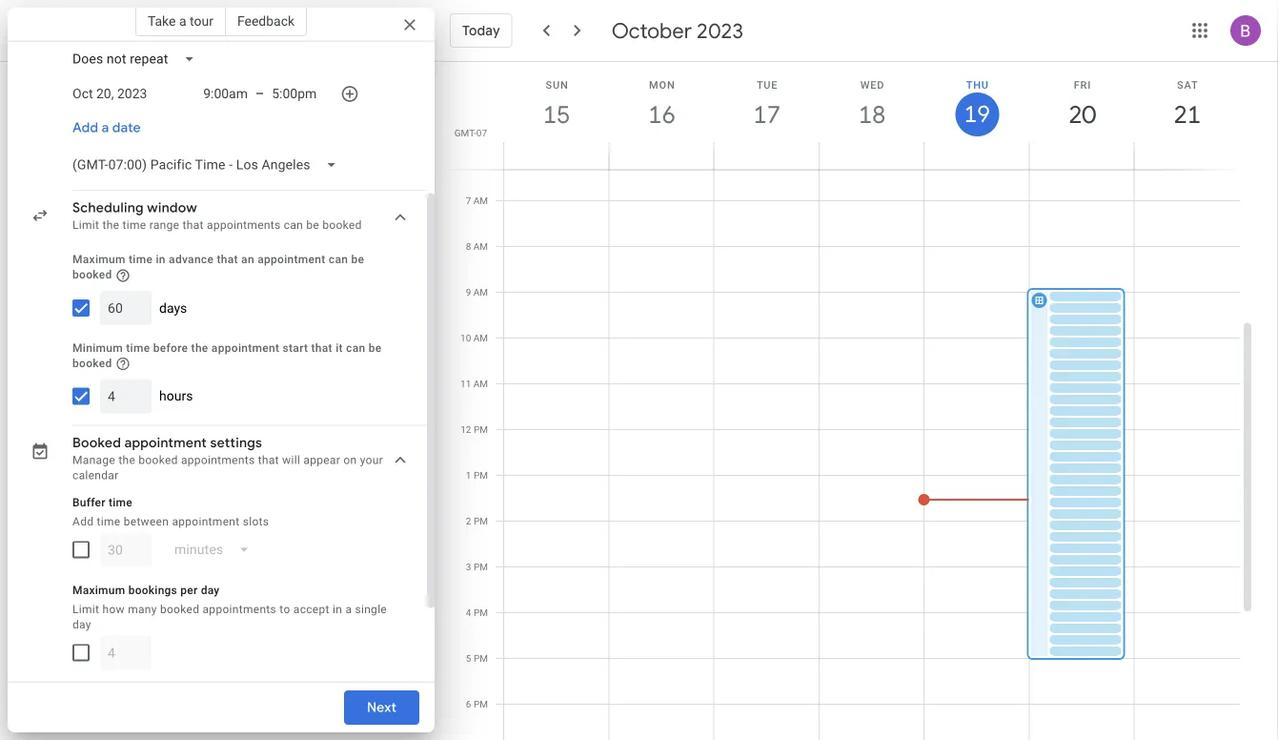 Task type: vqa. For each thing, say whether or not it's contained in the screenshot.
31 Element at the top left of page
no



Task type: locate. For each thing, give the bounding box(es) containing it.
1 am from the top
[[474, 195, 488, 206]]

am for 11 am
[[474, 378, 488, 390]]

booked appointment settings manage the booked appointments that will appear on your calendar
[[72, 435, 383, 483]]

2 limit from the top
[[72, 603, 99, 616]]

time
[[123, 219, 146, 232], [129, 253, 153, 267], [126, 342, 150, 355], [109, 496, 133, 509], [97, 515, 121, 529]]

0 vertical spatial be
[[306, 219, 320, 232]]

16 column header
[[609, 62, 715, 169]]

maximum up the how
[[72, 584, 125, 597]]

am for 8 am
[[474, 241, 488, 252]]

pm right 6
[[474, 699, 488, 710]]

pm right 1
[[474, 470, 488, 481]]

pm
[[474, 424, 488, 435], [474, 470, 488, 481], [474, 515, 488, 527], [474, 561, 488, 573], [474, 607, 488, 618], [474, 653, 488, 664], [474, 699, 488, 710]]

the right "manage"
[[119, 454, 136, 467]]

grid
[[443, 62, 1256, 740]]

take a tour button
[[135, 6, 226, 36]]

add
[[72, 120, 98, 137], [72, 515, 94, 529]]

date
[[112, 120, 141, 137]]

wed
[[861, 79, 885, 91]]

pm right 4
[[474, 607, 488, 618]]

be inside scheduling window limit the time range that appointments can be booked
[[306, 219, 320, 232]]

1 horizontal spatial a
[[179, 13, 186, 29]]

minimum time before the appointment start that it can be booked
[[72, 342, 382, 370]]

None field
[[65, 42, 210, 77], [65, 148, 353, 183], [65, 42, 210, 77], [65, 148, 353, 183]]

the inside booked appointment settings manage the booked appointments that will appear on your calendar
[[119, 454, 136, 467]]

today button
[[450, 8, 513, 53]]

can right it at the top left
[[346, 342, 366, 355]]

17 column header
[[714, 62, 820, 169]]

limit
[[72, 219, 99, 232], [72, 603, 99, 616]]

0 vertical spatial a
[[179, 13, 186, 29]]

2 vertical spatial the
[[119, 454, 136, 467]]

a
[[179, 13, 186, 29], [102, 120, 109, 137], [346, 603, 352, 616]]

am right 7
[[474, 195, 488, 206]]

2 add from the top
[[72, 515, 94, 529]]

time inside scheduling window limit the time range that appointments can be booked
[[123, 219, 146, 232]]

a left "date"
[[102, 120, 109, 137]]

can inside scheduling window limit the time range that appointments can be booked
[[284, 219, 303, 232]]

1 vertical spatial a
[[102, 120, 109, 137]]

the inside minimum time before the appointment start that it can be booked
[[191, 342, 208, 355]]

before
[[153, 342, 188, 355]]

gmt-
[[455, 127, 477, 138]]

manage
[[72, 454, 115, 467]]

0 vertical spatial add
[[72, 120, 98, 137]]

fri
[[1075, 79, 1092, 91]]

time right buffer
[[109, 496, 133, 509]]

time down buffer
[[97, 515, 121, 529]]

appointment down hours
[[125, 435, 207, 452]]

6 pm from the top
[[474, 653, 488, 664]]

1 horizontal spatial day
[[201, 584, 220, 597]]

day
[[201, 584, 220, 597], [72, 618, 91, 632]]

1 vertical spatial be
[[351, 253, 365, 267]]

6 pm
[[466, 699, 488, 710]]

bookings
[[128, 584, 177, 597]]

time inside minimum time before the appointment start that it can be booked
[[126, 342, 150, 355]]

1 add from the top
[[72, 120, 98, 137]]

1 vertical spatial add
[[72, 515, 94, 529]]

5 am from the top
[[474, 378, 488, 390]]

add a date button
[[65, 111, 148, 145]]

1 vertical spatial in
[[333, 603, 342, 616]]

maximum time in advance that an appointment can be booked
[[72, 253, 365, 282]]

2023
[[697, 17, 744, 44]]

0 vertical spatial maximum
[[72, 253, 126, 267]]

1 vertical spatial can
[[329, 253, 348, 267]]

2 vertical spatial be
[[369, 342, 382, 355]]

maximum inside the maximum time in advance that an appointment can be booked
[[72, 253, 126, 267]]

a left single
[[346, 603, 352, 616]]

feedback button
[[226, 6, 307, 36]]

Buffer time number field
[[108, 533, 144, 568]]

1 pm from the top
[[474, 424, 488, 435]]

1 horizontal spatial in
[[333, 603, 342, 616]]

maximum inside maximum bookings per day limit how many booked appointments to accept in a single day
[[72, 584, 125, 597]]

limit inside scheduling window limit the time range that appointments can be booked
[[72, 219, 99, 232]]

can up the maximum time in advance that an appointment can be booked
[[284, 219, 303, 232]]

hours
[[159, 389, 193, 405]]

limit left the how
[[72, 603, 99, 616]]

the inside scheduling window limit the time range that appointments can be booked
[[103, 219, 119, 232]]

settings
[[210, 435, 262, 452]]

2 horizontal spatial be
[[369, 342, 382, 355]]

start
[[283, 342, 308, 355]]

in left advance
[[156, 253, 166, 267]]

maximum
[[72, 253, 126, 267], [72, 584, 125, 597]]

2 vertical spatial appointments
[[203, 603, 277, 616]]

0 horizontal spatial in
[[156, 253, 166, 267]]

19 column header
[[924, 62, 1030, 169]]

limit down scheduling
[[72, 219, 99, 232]]

20 column header
[[1029, 62, 1136, 169]]

that down 'window'
[[183, 219, 204, 232]]

add down buffer
[[72, 515, 94, 529]]

End time text field
[[272, 82, 325, 105]]

sunday, october 15 element
[[535, 93, 579, 136]]

am right 8
[[474, 241, 488, 252]]

october 2023
[[612, 17, 744, 44]]

take
[[148, 13, 176, 29]]

be inside minimum time before the appointment start that it can be booked
[[369, 342, 382, 355]]

the right before
[[191, 342, 208, 355]]

can for window
[[284, 219, 303, 232]]

0 vertical spatial the
[[103, 219, 119, 232]]

1 vertical spatial maximum
[[72, 584, 125, 597]]

add left "date"
[[72, 120, 98, 137]]

0 horizontal spatial be
[[306, 219, 320, 232]]

pm right '12'
[[474, 424, 488, 435]]

2 vertical spatial a
[[346, 603, 352, 616]]

0 vertical spatial appointments
[[207, 219, 281, 232]]

appointment
[[258, 253, 326, 267], [212, 342, 280, 355], [125, 435, 207, 452], [172, 515, 240, 529]]

time left before
[[126, 342, 150, 355]]

8 am
[[466, 241, 488, 252]]

0 vertical spatial day
[[201, 584, 220, 597]]

2 horizontal spatial a
[[346, 603, 352, 616]]

2
[[466, 515, 472, 527]]

2 maximum from the top
[[72, 584, 125, 597]]

that left the an
[[217, 253, 238, 267]]

accept
[[294, 603, 330, 616]]

appointment left start
[[212, 342, 280, 355]]

sat
[[1178, 79, 1199, 91]]

appointments inside maximum bookings per day limit how many booked appointments to accept in a single day
[[203, 603, 277, 616]]

tue 17
[[753, 79, 780, 130]]

saturday, october 21 element
[[1166, 93, 1210, 136]]

2 vertical spatial can
[[346, 342, 366, 355]]

the for time
[[191, 342, 208, 355]]

time left range
[[123, 219, 146, 232]]

sun 15
[[542, 79, 570, 130]]

minimum
[[72, 342, 123, 355]]

on
[[344, 454, 357, 467]]

1 vertical spatial limit
[[72, 603, 99, 616]]

maximum down scheduling
[[72, 253, 126, 267]]

pm right 3
[[474, 561, 488, 573]]

2 am from the top
[[474, 241, 488, 252]]

will
[[282, 454, 301, 467]]

can up it at the top left
[[329, 253, 348, 267]]

0 vertical spatial can
[[284, 219, 303, 232]]

0 vertical spatial limit
[[72, 219, 99, 232]]

appointment left slots
[[172, 515, 240, 529]]

single
[[355, 603, 387, 616]]

1 vertical spatial the
[[191, 342, 208, 355]]

that left it at the top left
[[311, 342, 333, 355]]

3
[[466, 561, 472, 573]]

take a tour
[[148, 13, 214, 29]]

thu 19
[[964, 79, 990, 129]]

pm for 3 pm
[[474, 561, 488, 573]]

pm for 6 pm
[[474, 699, 488, 710]]

monday, october 16 element
[[640, 93, 684, 136]]

can
[[284, 219, 303, 232], [329, 253, 348, 267], [346, 342, 366, 355]]

0 horizontal spatial a
[[102, 120, 109, 137]]

the down scheduling
[[103, 219, 119, 232]]

7 pm from the top
[[474, 699, 488, 710]]

1 vertical spatial day
[[72, 618, 91, 632]]

thu
[[967, 79, 990, 91]]

per
[[181, 584, 198, 597]]

2 pm from the top
[[474, 470, 488, 481]]

a inside maximum bookings per day limit how many booked appointments to accept in a single day
[[346, 603, 352, 616]]

pm for 2 pm
[[474, 515, 488, 527]]

1 vertical spatial appointments
[[181, 454, 255, 467]]

Date text field
[[72, 82, 148, 105]]

3 am from the top
[[474, 287, 488, 298]]

grid containing 15
[[443, 62, 1256, 740]]

be for time
[[369, 342, 382, 355]]

–
[[256, 86, 264, 102]]

3 pm
[[466, 561, 488, 573]]

time for maximum
[[129, 253, 153, 267]]

1 limit from the top
[[72, 219, 99, 232]]

Maximum days in advance that an appointment can be booked number field
[[108, 291, 144, 326]]

10 am
[[461, 332, 488, 344]]

6
[[466, 699, 472, 710]]

time for buffer
[[109, 496, 133, 509]]

add inside buffer time add time between appointment slots
[[72, 515, 94, 529]]

that
[[183, 219, 204, 232], [217, 253, 238, 267], [311, 342, 333, 355], [258, 454, 279, 467]]

the
[[103, 219, 119, 232], [191, 342, 208, 355], [119, 454, 136, 467]]

15 column header
[[504, 62, 610, 169]]

pm for 1 pm
[[474, 470, 488, 481]]

appointment inside buffer time add time between appointment slots
[[172, 515, 240, 529]]

pm right 5 on the left of page
[[474, 653, 488, 664]]

the for window
[[103, 219, 119, 232]]

a left tour
[[179, 13, 186, 29]]

in right the accept
[[333, 603, 342, 616]]

that left the will on the left bottom of the page
[[258, 454, 279, 467]]

4
[[466, 607, 472, 618]]

4 pm from the top
[[474, 561, 488, 573]]

time down range
[[129, 253, 153, 267]]

0 vertical spatial in
[[156, 253, 166, 267]]

next button
[[344, 685, 420, 731]]

booked inside booked appointment settings manage the booked appointments that will appear on your calendar
[[139, 454, 178, 467]]

1 horizontal spatial be
[[351, 253, 365, 267]]

4 am from the top
[[474, 332, 488, 344]]

appointments
[[207, 219, 281, 232], [181, 454, 255, 467], [203, 603, 277, 616]]

appointment right the an
[[258, 253, 326, 267]]

buffer time add time between appointment slots
[[72, 496, 269, 529]]

am right 10
[[474, 332, 488, 344]]

pm right '2'
[[474, 515, 488, 527]]

5 pm from the top
[[474, 607, 488, 618]]

3 pm from the top
[[474, 515, 488, 527]]

am right 9 on the top of page
[[474, 287, 488, 298]]

17
[[753, 99, 780, 130]]

appointments up the an
[[207, 219, 281, 232]]

16
[[647, 99, 675, 130]]

appointments left to
[[203, 603, 277, 616]]

appointments down settings
[[181, 454, 255, 467]]

time inside the maximum time in advance that an appointment can be booked
[[129, 253, 153, 267]]

7
[[466, 195, 471, 206]]

am right 11 on the bottom left
[[474, 378, 488, 390]]

1 maximum from the top
[[72, 253, 126, 267]]

can inside minimum time before the appointment start that it can be booked
[[346, 342, 366, 355]]

4 pm
[[466, 607, 488, 618]]



Task type: describe. For each thing, give the bounding box(es) containing it.
limit inside maximum bookings per day limit how many booked appointments to accept in a single day
[[72, 603, 99, 616]]

18 column header
[[819, 62, 925, 169]]

sat 21
[[1173, 79, 1201, 130]]

that inside scheduling window limit the time range that appointments can be booked
[[183, 219, 204, 232]]

scheduling window limit the time range that appointments can be booked
[[72, 200, 362, 232]]

window
[[147, 200, 197, 217]]

a for date
[[102, 120, 109, 137]]

can inside the maximum time in advance that an appointment can be booked
[[329, 253, 348, 267]]

maximum for maximum bookings per day limit how many booked appointments to accept in a single day
[[72, 584, 125, 597]]

Start time text field
[[195, 82, 248, 105]]

appointment inside booked appointment settings manage the booked appointments that will appear on your calendar
[[125, 435, 207, 452]]

in inside maximum bookings per day limit how many booked appointments to accept in a single day
[[333, 603, 342, 616]]

pm for 4 pm
[[474, 607, 488, 618]]

that inside booked appointment settings manage the booked appointments that will appear on your calendar
[[258, 454, 279, 467]]

next
[[367, 699, 397, 716]]

pm for 12 pm
[[474, 424, 488, 435]]

15
[[542, 99, 570, 130]]

appointment inside minimum time before the appointment start that it can be booked
[[212, 342, 280, 355]]

maximum for maximum time in advance that an appointment can be booked
[[72, 253, 126, 267]]

that inside minimum time before the appointment start that it can be booked
[[311, 342, 333, 355]]

time for minimum
[[126, 342, 150, 355]]

7 am
[[466, 195, 488, 206]]

slots
[[243, 515, 269, 529]]

advance
[[169, 253, 214, 267]]

many
[[128, 603, 157, 616]]

today
[[463, 22, 500, 39]]

booked inside minimum time before the appointment start that it can be booked
[[72, 357, 112, 370]]

october
[[612, 17, 692, 44]]

fri 20
[[1068, 79, 1095, 130]]

it
[[336, 342, 343, 355]]

12
[[461, 424, 472, 435]]

21
[[1173, 99, 1201, 130]]

scheduling
[[72, 200, 144, 217]]

booked inside scheduling window limit the time range that appointments can be booked
[[323, 219, 362, 232]]

add a date
[[72, 120, 141, 137]]

friday, october 20 element
[[1061, 93, 1105, 136]]

wed 18
[[858, 79, 885, 130]]

tue
[[757, 79, 779, 91]]

feedback
[[237, 13, 295, 29]]

add inside add a date button
[[72, 120, 98, 137]]

thursday, october 19, today element
[[956, 93, 1000, 136]]

between
[[124, 515, 169, 529]]

18
[[858, 99, 885, 130]]

9 am
[[466, 287, 488, 298]]

wednesday, october 18 element
[[851, 93, 895, 136]]

tour
[[190, 13, 214, 29]]

2 pm
[[466, 515, 488, 527]]

that inside the maximum time in advance that an appointment can be booked
[[217, 253, 238, 267]]

how
[[103, 603, 125, 616]]

appear
[[304, 454, 341, 467]]

0 horizontal spatial day
[[72, 618, 91, 632]]

Maximum bookings per day number field
[[108, 636, 144, 671]]

your
[[360, 454, 383, 467]]

booked inside the maximum time in advance that an appointment can be booked
[[72, 268, 112, 282]]

5 pm
[[466, 653, 488, 664]]

range
[[149, 219, 180, 232]]

07
[[477, 127, 487, 138]]

days
[[159, 300, 187, 316]]

21 column header
[[1135, 62, 1241, 169]]

am for 7 am
[[474, 195, 488, 206]]

buffer
[[72, 496, 106, 509]]

am for 9 am
[[474, 287, 488, 298]]

Minimum amount of hours before the start of the appointment that it can be booked number field
[[108, 380, 144, 414]]

gmt-07
[[455, 127, 487, 138]]

can for time
[[346, 342, 366, 355]]

be for window
[[306, 219, 320, 232]]

am for 10 am
[[474, 332, 488, 344]]

tuesday, october 17 element
[[746, 93, 789, 136]]

a for tour
[[179, 13, 186, 29]]

10
[[461, 332, 471, 344]]

maximum bookings per day limit how many booked appointments to accept in a single day
[[72, 584, 387, 632]]

11 am
[[461, 378, 488, 390]]

12 pm
[[461, 424, 488, 435]]

an
[[241, 253, 255, 267]]

9
[[466, 287, 471, 298]]

calendar
[[72, 469, 119, 483]]

in inside the maximum time in advance that an appointment can be booked
[[156, 253, 166, 267]]

1 pm
[[466, 470, 488, 481]]

appointments inside scheduling window limit the time range that appointments can be booked
[[207, 219, 281, 232]]

appointments inside booked appointment settings manage the booked appointments that will appear on your calendar
[[181, 454, 255, 467]]

booked
[[72, 435, 121, 452]]

19
[[964, 99, 990, 129]]

booked inside maximum bookings per day limit how many booked appointments to accept in a single day
[[160, 603, 200, 616]]

20
[[1068, 99, 1095, 130]]

8
[[466, 241, 471, 252]]

1
[[466, 470, 472, 481]]

11
[[461, 378, 471, 390]]

appointment inside the maximum time in advance that an appointment can be booked
[[258, 253, 326, 267]]

sun
[[546, 79, 569, 91]]

mon
[[650, 79, 676, 91]]

mon 16
[[647, 79, 676, 130]]

pm for 5 pm
[[474, 653, 488, 664]]

to
[[280, 603, 290, 616]]

be inside the maximum time in advance that an appointment can be booked
[[351, 253, 365, 267]]

5
[[466, 653, 472, 664]]



